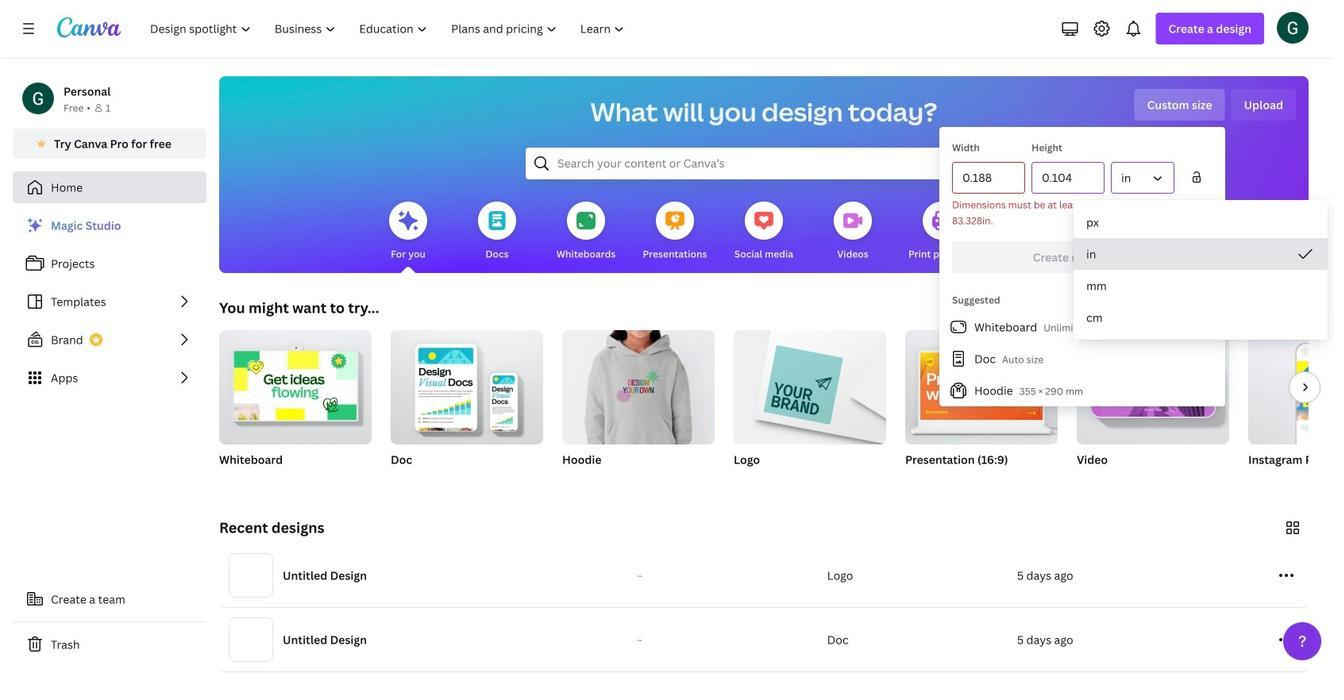 Task type: describe. For each thing, give the bounding box(es) containing it.
1 horizontal spatial list
[[940, 311, 1225, 407]]

4 option from the top
[[1074, 302, 1328, 334]]

0 horizontal spatial list
[[13, 210, 206, 394]]

units: in list box
[[1074, 206, 1328, 334]]

2 option from the top
[[1074, 238, 1328, 270]]

1 option from the top
[[1074, 206, 1328, 238]]



Task type: vqa. For each thing, say whether or not it's contained in the screenshot.
number field
yes



Task type: locate. For each thing, give the bounding box(es) containing it.
Units: in button
[[1111, 162, 1175, 194]]

option
[[1074, 206, 1328, 238], [1074, 238, 1328, 270], [1074, 270, 1328, 302], [1074, 302, 1328, 334]]

top level navigation element
[[140, 13, 638, 44]]

greg robinson image
[[1277, 12, 1309, 43]]

None search field
[[526, 148, 1002, 179]]

list
[[13, 210, 206, 394], [940, 311, 1225, 407]]

Search search field
[[558, 149, 970, 179]]

None number field
[[963, 163, 1015, 193], [1042, 163, 1094, 193], [963, 163, 1015, 193], [1042, 163, 1094, 193]]

3 option from the top
[[1074, 270, 1328, 302]]

group
[[219, 324, 372, 488], [219, 324, 372, 445], [391, 324, 543, 488], [391, 324, 543, 445], [562, 324, 715, 488], [562, 324, 715, 445], [734, 324, 886, 488], [734, 324, 886, 445], [905, 330, 1058, 488], [905, 330, 1058, 445], [1077, 330, 1229, 488], [1248, 330, 1334, 488]]

alert
[[952, 197, 1213, 229]]



